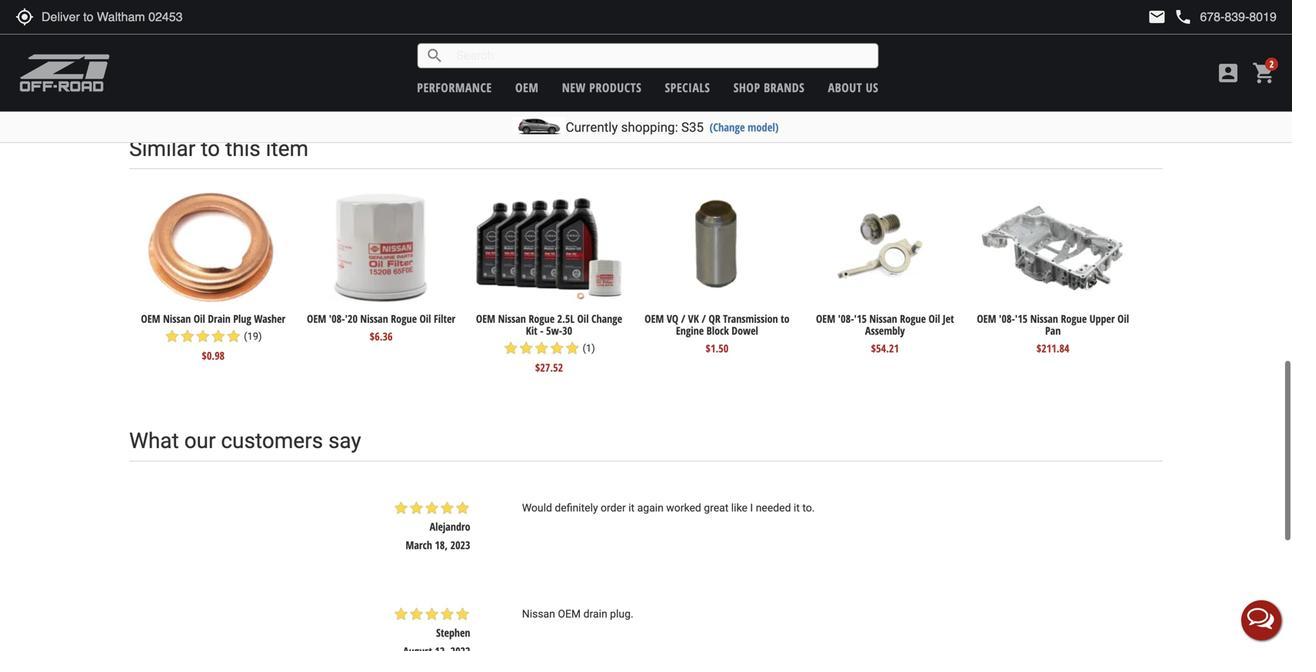 Task type: vqa. For each thing, say whether or not it's contained in the screenshot.
FRONTIER D22 "29"
no



Task type: describe. For each thing, give the bounding box(es) containing it.
(19)
[[244, 331, 262, 342]]

mail phone
[[1148, 8, 1193, 26]]

2 it from the left
[[794, 502, 800, 515]]

item
[[266, 136, 309, 161]]

blue
[[386, 25, 404, 40]]

model)
[[748, 120, 779, 135]]

2023
[[451, 538, 471, 553]]

oem nissan rogue 2.5l oil change kit - 5w-30 star star star star star (1) $27.52
[[476, 312, 623, 375]]

no-
[[835, 25, 851, 40]]

$19.99
[[872, 62, 899, 77]]

pre-
[[403, 37, 420, 52]]

nissan inside oem '08-'20 nissan rogue oil filter $6.36
[[360, 312, 388, 326]]

to.
[[803, 502, 815, 515]]

what
[[129, 429, 179, 454]]

s35
[[682, 120, 704, 135]]

brake for genuine nissan dot 3 brake fluid
[[1078, 25, 1102, 40]]

drain for oem nissan oil drain plug washer star star star star star (19) $0.98
[[208, 312, 231, 326]]

'20
[[345, 312, 358, 326]]

z1 no-mess engine oil funnel star star star $19.99
[[823, 25, 948, 77]]

would
[[522, 502, 552, 515]]

mess
[[851, 25, 872, 40]]

Search search field
[[444, 44, 878, 68]]

engine inside "oem vq / vk / qr transmission to engine block dowel $1.50"
[[676, 324, 704, 338]]

plug for oem nissan oil drain plug washer
[[233, 25, 251, 40]]

genuine nissan dot 4 brake fluid star star star star star (3) $8.30
[[646, 25, 789, 77]]

nissan inside the genuine nissan dot 4 brake fluid star star star star star (3) $8.30
[[684, 25, 712, 40]]

order
[[601, 502, 626, 515]]

washer for oem nissan oil drain plug washer
[[254, 25, 286, 40]]

shopping_cart link
[[1249, 61, 1277, 85]]

dowel
[[732, 324, 759, 338]]

brands
[[764, 79, 805, 96]]

(3)
[[751, 45, 763, 56]]

performance link
[[417, 79, 492, 96]]

'08- for oem '08-'15 nissan rogue upper oil pan $211.84
[[1000, 312, 1016, 326]]

oil inside oem '08-'20 nissan rogue oil filter $6.36
[[420, 312, 431, 326]]

us
[[866, 79, 879, 96]]

nissan oem drain plug.
[[522, 608, 634, 621]]

march
[[406, 538, 432, 553]]

oem vq / vk / qr transmission to engine block dowel $1.50
[[645, 312, 790, 356]]

rogue inside oem nissan rogue 2.5l oil change kit - 5w-30 star star star star star (1) $27.52
[[529, 312, 555, 326]]

engine inside z1 no-mess engine oil funnel star star star $19.99
[[875, 25, 903, 40]]

coolant inside oem long life blue coolant (antifreeze) - 50/50 pre-mixed (33)
[[407, 25, 439, 40]]

jet
[[943, 312, 955, 326]]

oem '08-'15 nissan rogue upper oil pan $211.84
[[977, 312, 1130, 356]]

concentrate
[[553, 37, 604, 52]]

stephen
[[436, 626, 471, 641]]

'08- for oem '08-'15 nissan rogue oil jet assembly $54.21
[[839, 312, 855, 326]]

z1
[[823, 25, 833, 40]]

2 / from the left
[[702, 312, 706, 326]]

about
[[828, 79, 863, 96]]

currently shopping: s35 (change model)
[[566, 120, 779, 135]]

z1 motorsports logo image
[[19, 54, 110, 92]]

2.5l
[[558, 312, 575, 326]]

change
[[592, 312, 623, 326]]

plug.
[[610, 608, 634, 621]]

oem '08-'20 nissan rogue oil filter $6.36
[[307, 312, 456, 344]]

oem nissan oil drain plug washer
[[141, 25, 286, 40]]

account_box link
[[1213, 61, 1245, 85]]

alejandro
[[430, 520, 471, 535]]

(change model) link
[[710, 120, 779, 135]]

like
[[732, 502, 748, 515]]

$27.52
[[535, 360, 563, 375]]

$6.36
[[370, 329, 393, 344]]

rogue for oem '08-'15 nissan rogue upper oil pan $211.84
[[1061, 312, 1087, 326]]

worked
[[667, 502, 702, 515]]

customers
[[221, 429, 323, 454]]

$54.21
[[872, 341, 899, 356]]

star star star star star alejandro march 18, 2023
[[394, 501, 471, 553]]

long
[[346, 25, 366, 40]]

fluid for genuine nissan dot 4 brake fluid star star star star star (3) $8.30
[[768, 25, 789, 40]]

pan
[[1046, 324, 1061, 338]]

to inside "oem vq / vk / qr transmission to engine block dowel $1.50"
[[781, 312, 790, 326]]

drain for oem nissan oil drain plug washer
[[208, 25, 231, 40]]

my_location
[[15, 8, 34, 26]]

funnel
[[920, 25, 948, 40]]

oil inside oem '08-'15 nissan rogue oil jet assembly $54.21
[[929, 312, 941, 326]]

coolant inside oem l248sp green coolant (antifreeze) - concentrate star star star star star (1) $18.60
[[574, 25, 606, 40]]

50/50
[[376, 37, 400, 52]]

plug for oem nissan oil drain plug washer star star star star star (19) $0.98
[[233, 312, 251, 326]]

nissan inside oem nissan oil drain plug washer star star star star star (19) $0.98
[[163, 312, 191, 326]]

1 / from the left
[[681, 312, 686, 326]]

about us link
[[828, 79, 879, 96]]

'08- for oem '08-'20 nissan rogue oil filter $6.36
[[329, 312, 345, 326]]

oem link
[[516, 79, 539, 96]]

qr
[[709, 312, 721, 326]]

performance
[[417, 79, 492, 96]]

'15 for assembly
[[855, 312, 867, 326]]

phone
[[1175, 8, 1193, 26]]

(change
[[710, 120, 745, 135]]

oil inside oem nissan rogue 2.5l oil change kit - 5w-30 star star star star star (1) $27.52
[[578, 312, 589, 326]]

oem for oem nissan oil drain plug washer
[[141, 25, 160, 40]]

oem for oem l248sp green coolant (antifreeze) - concentrate star star star star star (1) $18.60
[[493, 25, 512, 40]]

new products
[[562, 79, 642, 96]]

shop brands
[[734, 79, 805, 96]]

vq
[[667, 312, 679, 326]]

star star star star star stephen
[[394, 607, 471, 641]]

again
[[638, 502, 664, 515]]

filter
[[434, 312, 456, 326]]

(1) inside oem nissan rogue 2.5l oil change kit - 5w-30 star star star star star (1) $27.52
[[583, 343, 595, 354]]

3
[[1070, 25, 1075, 40]]

nissan inside oem '08-'15 nissan rogue upper oil pan $211.84
[[1031, 312, 1059, 326]]



Task type: locate. For each thing, give the bounding box(es) containing it.
new
[[562, 79, 586, 96]]

1 horizontal spatial '15
[[1016, 312, 1028, 326]]

0 vertical spatial to
[[201, 136, 220, 161]]

it left to. at the bottom right
[[794, 502, 800, 515]]

oem for oem
[[516, 79, 539, 96]]

0 horizontal spatial it
[[629, 502, 635, 515]]

great
[[704, 502, 729, 515]]

genuine for genuine nissan dot 3 brake fluid
[[982, 25, 1017, 40]]

1 horizontal spatial (antifreeze)
[[495, 37, 545, 52]]

'15
[[855, 312, 867, 326], [1016, 312, 1028, 326]]

3 rogue from the left
[[900, 312, 926, 326]]

rogue left jet
[[900, 312, 926, 326]]

dot
[[714, 25, 731, 40], [1050, 25, 1067, 40]]

oem inside oem long life blue coolant (antifreeze) - 50/50 pre-mixed (33)
[[323, 25, 343, 40]]

washer inside oem nissan oil drain plug washer star star star star star (19) $0.98
[[254, 312, 286, 326]]

2 drain from the top
[[208, 312, 231, 326]]

drain inside oem nissan oil drain plug washer star star star star star (19) $0.98
[[208, 312, 231, 326]]

1 drain from the top
[[208, 25, 231, 40]]

specials link
[[665, 79, 711, 96]]

2 coolant from the left
[[574, 25, 606, 40]]

oem inside oem '08-'15 nissan rogue upper oil pan $211.84
[[977, 312, 997, 326]]

oil
[[194, 25, 205, 40], [906, 25, 917, 40], [194, 312, 205, 326], [420, 312, 431, 326], [578, 312, 589, 326], [929, 312, 941, 326], [1118, 312, 1130, 326]]

life
[[368, 25, 383, 40]]

oem for oem nissan rogue 2.5l oil change kit - 5w-30 star star star star star (1) $27.52
[[476, 312, 496, 326]]

oem '08-'15 nissan rogue oil jet assembly $54.21
[[816, 312, 955, 356]]

2 '15 from the left
[[1016, 312, 1028, 326]]

1 vertical spatial drain
[[208, 312, 231, 326]]

1 horizontal spatial -
[[540, 324, 544, 338]]

0 horizontal spatial dot
[[714, 25, 731, 40]]

0 horizontal spatial (antifreeze)
[[317, 37, 367, 52]]

coolant
[[407, 25, 439, 40], [574, 25, 606, 40]]

what our customers say
[[129, 429, 361, 454]]

oil inside oem nissan oil drain plug washer star star star star star (19) $0.98
[[194, 312, 205, 326]]

2 washer from the top
[[254, 312, 286, 326]]

2 dot from the left
[[1050, 25, 1067, 40]]

0 horizontal spatial '08-
[[329, 312, 345, 326]]

$0.98
[[202, 349, 225, 363]]

0 horizontal spatial coolant
[[407, 25, 439, 40]]

say
[[329, 429, 361, 454]]

/ right vk
[[702, 312, 706, 326]]

oil inside z1 no-mess engine oil funnel star star star $19.99
[[906, 25, 917, 40]]

brake
[[741, 25, 766, 40], [1078, 25, 1102, 40]]

nissan inside oem nissan rogue 2.5l oil change kit - 5w-30 star star star star star (1) $27.52
[[498, 312, 526, 326]]

shop
[[734, 79, 761, 96]]

genuine up search search field
[[646, 25, 681, 40]]

to left this on the left top of the page
[[201, 136, 220, 161]]

(antifreeze) left life
[[317, 37, 367, 52]]

2 brake from the left
[[1078, 25, 1102, 40]]

2 fluid from the left
[[1104, 25, 1125, 40]]

about us
[[828, 79, 879, 96]]

dot left 3 on the top right
[[1050, 25, 1067, 40]]

'08- inside oem '08-'20 nissan rogue oil filter $6.36
[[329, 312, 345, 326]]

- inside oem long life blue coolant (antifreeze) - 50/50 pre-mixed (33)
[[370, 37, 373, 52]]

plug inside oem nissan oil drain plug washer star star star star star (19) $0.98
[[233, 312, 251, 326]]

search
[[426, 47, 444, 65]]

1 horizontal spatial engine
[[875, 25, 903, 40]]

oem
[[141, 25, 160, 40], [323, 25, 343, 40], [493, 25, 512, 40], [516, 79, 539, 96], [141, 312, 160, 326], [307, 312, 326, 326], [476, 312, 496, 326], [645, 312, 664, 326], [816, 312, 836, 326], [977, 312, 997, 326], [558, 608, 581, 621]]

0 vertical spatial engine
[[875, 25, 903, 40]]

drain
[[584, 608, 608, 621]]

oem for oem nissan oil drain plug washer star star star star star (19) $0.98
[[141, 312, 160, 326]]

'15 inside oem '08-'15 nissan rogue oil jet assembly $54.21
[[855, 312, 867, 326]]

5w-
[[546, 324, 563, 338]]

brake inside the genuine nissan dot 4 brake fluid star star star star star (3) $8.30
[[741, 25, 766, 40]]

block
[[707, 324, 729, 338]]

upper
[[1090, 312, 1115, 326]]

rogue for oem '08-'15 nissan rogue oil jet assembly $54.21
[[900, 312, 926, 326]]

fluid for genuine nissan dot 3 brake fluid
[[1104, 25, 1125, 40]]

1 vertical spatial to
[[781, 312, 790, 326]]

oem inside oem nissan rogue 2.5l oil change kit - 5w-30 star star star star star (1) $27.52
[[476, 312, 496, 326]]

1 horizontal spatial coolant
[[574, 25, 606, 40]]

rogue right pan
[[1061, 312, 1087, 326]]

(1) down concentrate
[[583, 57, 595, 68]]

(antifreeze) left green
[[495, 37, 545, 52]]

1 '08- from the left
[[329, 312, 345, 326]]

0 horizontal spatial brake
[[741, 25, 766, 40]]

brake right 3 on the top right
[[1078, 25, 1102, 40]]

dot for genuine nissan dot 4 brake fluid star star star star star (3) $8.30
[[714, 25, 731, 40]]

genuine for genuine nissan dot 4 brake fluid star star star star star (3) $8.30
[[646, 25, 681, 40]]

- right kit
[[540, 324, 544, 338]]

- right l248sp
[[547, 37, 551, 52]]

would definitely order it again worked great like i needed it to.
[[522, 502, 815, 515]]

oem long life blue coolant (antifreeze) - 50/50 pre-mixed (33)
[[317, 25, 446, 68]]

star
[[672, 43, 687, 58], [687, 43, 702, 58], [702, 43, 718, 58], [718, 43, 733, 58], [733, 43, 748, 58], [837, 43, 852, 58], [852, 43, 868, 58], [868, 43, 883, 58], [503, 55, 519, 70], [519, 55, 534, 70], [534, 55, 550, 70], [550, 55, 565, 70], [565, 55, 580, 70], [165, 329, 180, 344], [180, 329, 195, 344], [195, 329, 211, 344], [211, 329, 226, 344], [226, 329, 241, 344], [503, 341, 519, 356], [519, 341, 534, 356], [534, 341, 550, 356], [550, 341, 565, 356], [565, 341, 580, 356], [394, 501, 409, 517], [409, 501, 424, 517], [424, 501, 440, 517], [440, 501, 455, 517], [455, 501, 471, 517], [394, 607, 409, 623], [409, 607, 424, 623], [424, 607, 440, 623], [440, 607, 455, 623], [455, 607, 471, 623]]

products
[[590, 79, 642, 96]]

1 horizontal spatial fluid
[[1104, 25, 1125, 40]]

(1)
[[583, 57, 595, 68], [583, 343, 595, 354]]

rogue up $6.36
[[391, 312, 417, 326]]

1 vertical spatial plug
[[233, 312, 251, 326]]

0 vertical spatial washer
[[254, 25, 286, 40]]

1 (antifreeze) from the left
[[317, 37, 367, 52]]

0 vertical spatial drain
[[208, 25, 231, 40]]

1 horizontal spatial genuine
[[982, 25, 1017, 40]]

(33)
[[412, 57, 430, 68]]

2 genuine from the left
[[982, 25, 1017, 40]]

oem for oem '08-'15 nissan rogue oil jet assembly $54.21
[[816, 312, 836, 326]]

'08- inside oem '08-'15 nissan rogue upper oil pan $211.84
[[1000, 312, 1016, 326]]

genuine inside the genuine nissan dot 4 brake fluid star star star star star (3) $8.30
[[646, 25, 681, 40]]

(1) down change
[[583, 343, 595, 354]]

0 vertical spatial (1)
[[583, 57, 595, 68]]

genuine nissan dot 3 brake fluid
[[982, 25, 1125, 40]]

similar to this item
[[129, 136, 309, 161]]

1 coolant from the left
[[407, 25, 439, 40]]

oem for oem vq / vk / qr transmission to engine block dowel $1.50
[[645, 312, 664, 326]]

rogue inside oem '08-'15 nissan rogue oil jet assembly $54.21
[[900, 312, 926, 326]]

l248sp
[[515, 25, 544, 40]]

oem for oem long life blue coolant (antifreeze) - 50/50 pre-mixed (33)
[[323, 25, 343, 40]]

2 horizontal spatial -
[[547, 37, 551, 52]]

genuine
[[646, 25, 681, 40], [982, 25, 1017, 40]]

engine right mess
[[875, 25, 903, 40]]

2 rogue from the left
[[529, 312, 555, 326]]

shopping_cart
[[1253, 61, 1277, 85]]

oem inside oem l248sp green coolant (antifreeze) - concentrate star star star star star (1) $18.60
[[493, 25, 512, 40]]

'08- inside oem '08-'15 nissan rogue oil jet assembly $54.21
[[839, 312, 855, 326]]

mail
[[1148, 8, 1167, 26]]

4
[[734, 25, 739, 40]]

specials
[[665, 79, 711, 96]]

$8.30
[[706, 62, 729, 77]]

engine left qr
[[676, 324, 704, 338]]

1 horizontal spatial brake
[[1078, 25, 1102, 40]]

oem l248sp green coolant (antifreeze) - concentrate star star star star star (1) $18.60
[[493, 25, 606, 89]]

1 genuine from the left
[[646, 25, 681, 40]]

1 vertical spatial washer
[[254, 312, 286, 326]]

rogue for oem '08-'20 nissan rogue oil filter $6.36
[[391, 312, 417, 326]]

2 '08- from the left
[[839, 312, 855, 326]]

0 horizontal spatial genuine
[[646, 25, 681, 40]]

kit
[[526, 324, 538, 338]]

fluid right 4
[[768, 25, 789, 40]]

new products link
[[562, 79, 642, 96]]

1 vertical spatial engine
[[676, 324, 704, 338]]

rogue left the '2.5l'
[[529, 312, 555, 326]]

1 vertical spatial (1)
[[583, 343, 595, 354]]

it right order
[[629, 502, 635, 515]]

definitely
[[555, 502, 598, 515]]

0 horizontal spatial /
[[681, 312, 686, 326]]

this
[[225, 136, 261, 161]]

3 '08- from the left
[[1000, 312, 1016, 326]]

coolant right green
[[574, 25, 606, 40]]

to right transmission
[[781, 312, 790, 326]]

genuine right funnel on the right top of page
[[982, 25, 1017, 40]]

0 horizontal spatial fluid
[[768, 25, 789, 40]]

oem for oem '08-'20 nissan rogue oil filter $6.36
[[307, 312, 326, 326]]

plug
[[233, 25, 251, 40], [233, 312, 251, 326]]

1 horizontal spatial it
[[794, 502, 800, 515]]

1 plug from the top
[[233, 25, 251, 40]]

washer
[[254, 25, 286, 40], [254, 312, 286, 326]]

1 '15 from the left
[[855, 312, 867, 326]]

2 plug from the top
[[233, 312, 251, 326]]

0 horizontal spatial -
[[370, 37, 373, 52]]

oem inside oem '08-'20 nissan rogue oil filter $6.36
[[307, 312, 326, 326]]

- inside oem nissan rogue 2.5l oil change kit - 5w-30 star star star star star (1) $27.52
[[540, 324, 544, 338]]

'15 for pan
[[1016, 312, 1028, 326]]

(antifreeze) inside oem long life blue coolant (antifreeze) - 50/50 pre-mixed (33)
[[317, 37, 367, 52]]

assembly
[[866, 324, 905, 338]]

similar
[[129, 136, 196, 161]]

1 horizontal spatial dot
[[1050, 25, 1067, 40]]

4 rogue from the left
[[1061, 312, 1087, 326]]

dot inside the genuine nissan dot 4 brake fluid star star star star star (3) $8.30
[[714, 25, 731, 40]]

rogue inside oem '08-'20 nissan rogue oil filter $6.36
[[391, 312, 417, 326]]

fluid
[[768, 25, 789, 40], [1104, 25, 1125, 40]]

0 horizontal spatial '15
[[855, 312, 867, 326]]

oem inside oem '08-'15 nissan rogue oil jet assembly $54.21
[[816, 312, 836, 326]]

30
[[563, 324, 573, 338]]

$18.60
[[535, 74, 563, 89]]

dot for genuine nissan dot 3 brake fluid
[[1050, 25, 1067, 40]]

1 brake from the left
[[741, 25, 766, 40]]

mixed
[[420, 37, 446, 52]]

(1) inside oem l248sp green coolant (antifreeze) - concentrate star star star star star (1) $18.60
[[583, 57, 595, 68]]

1 horizontal spatial '08-
[[839, 312, 855, 326]]

$1.50
[[706, 341, 729, 356]]

1 rogue from the left
[[391, 312, 417, 326]]

1 horizontal spatial /
[[702, 312, 706, 326]]

washer for oem nissan oil drain plug washer star star star star star (19) $0.98
[[254, 312, 286, 326]]

needed
[[756, 502, 791, 515]]

oil inside oem '08-'15 nissan rogue upper oil pan $211.84
[[1118, 312, 1130, 326]]

1 horizontal spatial to
[[781, 312, 790, 326]]

1 dot from the left
[[714, 25, 731, 40]]

phone link
[[1175, 8, 1277, 26]]

nissan inside oem '08-'15 nissan rogue oil jet assembly $54.21
[[870, 312, 898, 326]]

- inside oem l248sp green coolant (antifreeze) - concentrate star star star star star (1) $18.60
[[547, 37, 551, 52]]

0 horizontal spatial engine
[[676, 324, 704, 338]]

oem nissan oil drain plug washer star star star star star (19) $0.98
[[141, 312, 286, 363]]

shopping:
[[621, 120, 678, 135]]

account_box
[[1217, 61, 1241, 85]]

2 horizontal spatial '08-
[[1000, 312, 1016, 326]]

oem inside "oem vq / vk / qr transmission to engine block dowel $1.50"
[[645, 312, 664, 326]]

1 fluid from the left
[[768, 25, 789, 40]]

2 (antifreeze) from the left
[[495, 37, 545, 52]]

0 horizontal spatial to
[[201, 136, 220, 161]]

brake right 4
[[741, 25, 766, 40]]

shop brands link
[[734, 79, 805, 96]]

brake for genuine nissan dot 4 brake fluid star star star star star (3) $8.30
[[741, 25, 766, 40]]

0 vertical spatial plug
[[233, 25, 251, 40]]

- left 50/50 at the left top
[[370, 37, 373, 52]]

fluid right 3 on the top right
[[1104, 25, 1125, 40]]

1 it from the left
[[629, 502, 635, 515]]

'15 inside oem '08-'15 nissan rogue upper oil pan $211.84
[[1016, 312, 1028, 326]]

dot left 4
[[714, 25, 731, 40]]

(antifreeze)
[[317, 37, 367, 52], [495, 37, 545, 52]]

oem for oem '08-'15 nissan rogue upper oil pan $211.84
[[977, 312, 997, 326]]

rogue inside oem '08-'15 nissan rogue upper oil pan $211.84
[[1061, 312, 1087, 326]]

1 (1) from the top
[[583, 57, 595, 68]]

coolant up the search on the top left of page
[[407, 25, 439, 40]]

green
[[546, 25, 571, 40]]

rogue
[[391, 312, 417, 326], [529, 312, 555, 326], [900, 312, 926, 326], [1061, 312, 1087, 326]]

/ left vk
[[681, 312, 686, 326]]

/
[[681, 312, 686, 326], [702, 312, 706, 326]]

2 (1) from the top
[[583, 343, 595, 354]]

oem inside oem nissan oil drain plug washer star star star star star (19) $0.98
[[141, 312, 160, 326]]

1 washer from the top
[[254, 25, 286, 40]]

fluid inside the genuine nissan dot 4 brake fluid star star star star star (3) $8.30
[[768, 25, 789, 40]]

(antifreeze) inside oem l248sp green coolant (antifreeze) - concentrate star star star star star (1) $18.60
[[495, 37, 545, 52]]



